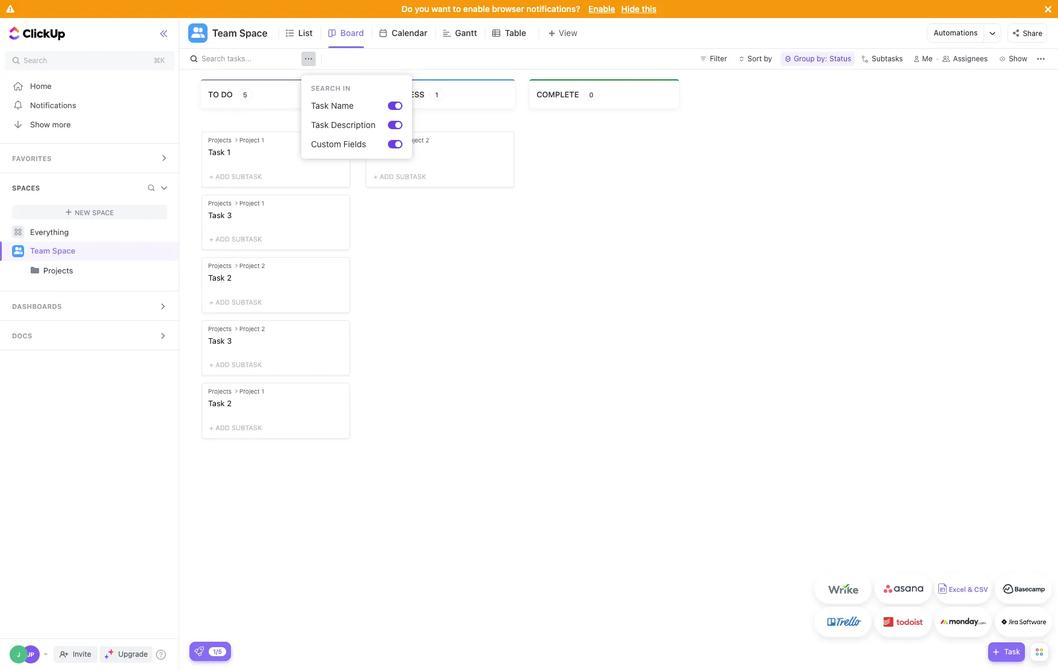 Task type: locate. For each thing, give the bounding box(es) containing it.
new space
[[75, 208, 114, 216]]

1 vertical spatial 3
[[227, 336, 232, 346]]

0 horizontal spatial space
[[52, 246, 75, 256]]

2 vertical spatial space
[[52, 246, 75, 256]]

share button
[[1008, 23, 1048, 43]]

add down task 1
[[380, 172, 394, 180]]

2 horizontal spatial space
[[239, 28, 268, 39]]

0 horizontal spatial team
[[30, 246, 50, 256]]

2 vertical spatial project 2
[[239, 325, 265, 333]]

subtask
[[232, 172, 262, 180], [396, 172, 426, 180], [232, 235, 262, 243], [232, 298, 262, 306], [232, 361, 262, 369], [232, 424, 262, 432]]

project 1 for task 3
[[239, 200, 264, 207]]

project 2 for task 2
[[239, 262, 265, 270]]

+ add subtask down ‎task 1
[[209, 172, 262, 180]]

team space up tasks...
[[212, 28, 268, 39]]

gantt link
[[455, 18, 482, 48]]

project 2 for task 3
[[239, 325, 265, 333]]

team
[[212, 28, 237, 39], [30, 246, 50, 256]]

1 vertical spatial task 3
[[208, 336, 232, 346]]

projects link
[[1, 261, 169, 280], [43, 261, 169, 280]]

onboarding checklist button image
[[194, 647, 204, 657]]

team space inside sidebar navigation
[[30, 246, 75, 256]]

‎task 2
[[208, 399, 232, 409]]

board
[[340, 28, 364, 38]]

3 for project 1
[[227, 210, 232, 220]]

you
[[415, 4, 429, 14]]

tasks...
[[227, 54, 252, 63]]

to left do
[[208, 89, 219, 99]]

team inside button
[[212, 28, 237, 39]]

5
[[243, 91, 247, 98]]

everything link
[[0, 223, 180, 242]]

task name
[[311, 100, 354, 111]]

1 project 1 from the top
[[239, 137, 264, 144]]

csv
[[975, 586, 988, 594]]

1 vertical spatial team space
[[30, 246, 75, 256]]

1 vertical spatial ‎task
[[208, 399, 225, 409]]

0 vertical spatial task 3
[[208, 210, 232, 220]]

upgrade
[[118, 650, 148, 659]]

0 horizontal spatial search
[[23, 56, 47, 65]]

fields
[[343, 139, 366, 149]]

1 horizontal spatial team
[[212, 28, 237, 39]]

name
[[331, 100, 354, 111]]

project 1
[[239, 137, 264, 144], [239, 200, 264, 207], [239, 388, 264, 396]]

enable
[[463, 4, 490, 14]]

browser
[[492, 4, 524, 14]]

add
[[216, 172, 230, 180], [380, 172, 394, 180], [216, 235, 230, 243], [216, 298, 230, 306], [216, 361, 230, 369], [216, 424, 230, 432]]

2 ‎task from the top
[[208, 399, 225, 409]]

1
[[435, 91, 439, 98], [261, 137, 264, 144], [227, 147, 231, 157], [391, 147, 395, 157], [261, 200, 264, 207], [261, 388, 264, 396]]

1/5
[[213, 648, 222, 656]]

project
[[239, 137, 260, 144], [404, 137, 424, 144], [239, 200, 260, 207], [239, 262, 260, 270], [239, 325, 260, 333], [239, 388, 260, 396]]

assignees
[[953, 54, 988, 63]]

+ add subtask down task 1
[[374, 172, 426, 180]]

space up search tasks... text box
[[239, 28, 268, 39]]

3
[[227, 210, 232, 220], [227, 336, 232, 346]]

3 project 1 from the top
[[239, 388, 264, 396]]

⌘k
[[154, 56, 165, 65]]

space down the everything
[[52, 246, 75, 256]]

want
[[432, 4, 451, 14]]

space inside button
[[239, 28, 268, 39]]

1 horizontal spatial team space
[[212, 28, 268, 39]]

0 vertical spatial project 1
[[239, 137, 264, 144]]

search up home
[[23, 56, 47, 65]]

team for team space button
[[212, 28, 237, 39]]

search
[[202, 54, 225, 63], [23, 56, 47, 65], [311, 84, 341, 92]]

team inside sidebar navigation
[[30, 246, 50, 256]]

user group image
[[14, 248, 23, 255]]

team space for team space button
[[212, 28, 268, 39]]

space
[[239, 28, 268, 39], [92, 208, 114, 216], [52, 246, 75, 256]]

2 project 1 from the top
[[239, 200, 264, 207]]

team space
[[212, 28, 268, 39], [30, 246, 75, 256]]

0 vertical spatial ‎task
[[208, 147, 225, 157]]

1 horizontal spatial search
[[202, 54, 225, 63]]

+ add subtask
[[209, 172, 262, 180], [374, 172, 426, 180], [209, 235, 262, 243], [209, 298, 262, 306], [209, 361, 262, 369], [209, 424, 262, 432]]

2 task 3 from the top
[[208, 336, 232, 346]]

1 horizontal spatial to
[[453, 4, 461, 14]]

assignees button
[[938, 52, 994, 66]]

search for search tasks...
[[202, 54, 225, 63]]

to
[[453, 4, 461, 14], [208, 89, 219, 99]]

team space link
[[30, 242, 169, 261]]

project 2
[[404, 137, 429, 144], [239, 262, 265, 270], [239, 325, 265, 333]]

search up task name
[[311, 84, 341, 92]]

team up search tasks...
[[212, 28, 237, 39]]

to right want
[[453, 4, 461, 14]]

projects up ‎task 2
[[208, 388, 232, 396]]

0 horizontal spatial to
[[208, 89, 219, 99]]

home link
[[0, 76, 180, 96]]

1 vertical spatial to
[[208, 89, 219, 99]]

excel & csv link
[[935, 575, 992, 605]]

home
[[30, 81, 52, 91]]

1 vertical spatial team
[[30, 246, 50, 256]]

0 vertical spatial team space
[[212, 28, 268, 39]]

2 3 from the top
[[227, 336, 232, 346]]

projects
[[208, 137, 232, 144], [372, 137, 396, 144], [208, 200, 232, 207], [208, 262, 232, 270], [43, 266, 73, 276], [208, 325, 232, 333], [208, 388, 232, 396]]

favorites button
[[0, 144, 180, 173]]

2 vertical spatial project 1
[[239, 388, 264, 396]]

upgrade link
[[100, 647, 153, 664]]

in
[[343, 84, 351, 92]]

team space down the everything
[[30, 246, 75, 256]]

project 2 for task 1
[[404, 137, 429, 144]]

task 3
[[208, 210, 232, 220], [208, 336, 232, 346]]

task 2
[[208, 273, 232, 283]]

1 ‎task from the top
[[208, 147, 225, 157]]

task description button
[[306, 116, 388, 135]]

0
[[589, 91, 594, 98]]

2 horizontal spatial search
[[311, 84, 341, 92]]

+ down ‎task 2
[[209, 424, 214, 432]]

+ add subtask down ‎task 2
[[209, 424, 262, 432]]

complete
[[537, 89, 579, 99]]

+
[[209, 172, 214, 180], [374, 172, 378, 180], [209, 235, 214, 243], [209, 298, 214, 306], [209, 361, 214, 369], [209, 424, 214, 432]]

+ up ‎task 2
[[209, 361, 214, 369]]

add up ‎task 2
[[216, 361, 230, 369]]

team down the everything
[[30, 246, 50, 256]]

list link
[[298, 18, 318, 48]]

excel & csv
[[949, 586, 988, 594]]

0 vertical spatial 3
[[227, 210, 232, 220]]

search left tasks...
[[202, 54, 225, 63]]

Search tasks... text field
[[202, 51, 301, 67]]

0 vertical spatial team
[[212, 28, 237, 39]]

1 task 3 from the top
[[208, 210, 232, 220]]

table
[[505, 28, 526, 38]]

team space inside button
[[212, 28, 268, 39]]

+ add subtask up task 2
[[209, 235, 262, 243]]

2 projects link from the left
[[43, 261, 169, 280]]

show more
[[30, 119, 71, 129]]

+ add subtask up ‎task 2
[[209, 361, 262, 369]]

search inside sidebar navigation
[[23, 56, 47, 65]]

2
[[426, 137, 429, 144], [261, 262, 265, 270], [227, 273, 232, 283], [261, 325, 265, 333], [227, 399, 232, 409]]

‎task
[[208, 147, 225, 157], [208, 399, 225, 409]]

0 horizontal spatial team space
[[30, 246, 75, 256]]

0 vertical spatial project 2
[[404, 137, 429, 144]]

projects down the everything
[[43, 266, 73, 276]]

1 horizontal spatial space
[[92, 208, 114, 216]]

this
[[642, 4, 657, 14]]

1 vertical spatial project 1
[[239, 200, 264, 207]]

invite
[[73, 650, 91, 659]]

&
[[968, 586, 973, 594]]

space right "new"
[[92, 208, 114, 216]]

search in
[[311, 84, 351, 92]]

3 for project 2
[[227, 336, 232, 346]]

task
[[311, 100, 329, 111], [311, 120, 329, 130], [372, 147, 389, 157], [208, 210, 225, 220], [208, 273, 225, 283], [208, 336, 225, 346], [1005, 648, 1021, 657]]

+ down task 2
[[209, 298, 214, 306]]

1 vertical spatial project 2
[[239, 262, 265, 270]]

0 vertical spatial space
[[239, 28, 268, 39]]

dashboards
[[12, 303, 62, 310]]

1 3 from the top
[[227, 210, 232, 220]]

excel
[[949, 586, 966, 594]]



Task type: describe. For each thing, give the bounding box(es) containing it.
projects inside projects link
[[43, 266, 73, 276]]

notifications?
[[527, 4, 580, 14]]

search tasks...
[[202, 54, 252, 63]]

1 vertical spatial space
[[92, 208, 114, 216]]

project 1 for ‎task 2
[[239, 388, 264, 396]]

add down task 2
[[216, 298, 230, 306]]

everything
[[30, 227, 69, 237]]

custom fields button
[[306, 135, 388, 154]]

+ down task 1
[[374, 172, 378, 180]]

task 1
[[372, 147, 395, 157]]

search for search in
[[311, 84, 341, 92]]

task name button
[[306, 96, 388, 116]]

notifications
[[30, 100, 76, 110]]

more
[[52, 119, 71, 129]]

in
[[372, 89, 380, 99]]

task description
[[311, 120, 376, 130]]

do
[[402, 4, 413, 14]]

1 projects link from the left
[[1, 261, 169, 280]]

share
[[1023, 29, 1043, 38]]

+ down ‎task 1
[[209, 172, 214, 180]]

automations
[[934, 28, 978, 37]]

to do
[[208, 89, 233, 99]]

show
[[30, 119, 50, 129]]

progress
[[383, 89, 425, 99]]

projects up ‎task 1
[[208, 137, 232, 144]]

custom fields
[[311, 139, 366, 149]]

list
[[298, 28, 313, 38]]

space for team space link
[[52, 246, 75, 256]]

table link
[[505, 18, 531, 48]]

board link
[[340, 18, 369, 48]]

0 vertical spatial to
[[453, 4, 461, 14]]

projects up task 2
[[208, 262, 232, 270]]

in progress
[[372, 89, 425, 99]]

do you want to enable browser notifications? enable hide this
[[402, 4, 657, 14]]

team for team space link
[[30, 246, 50, 256]]

2 for 1
[[426, 137, 429, 144]]

enable
[[589, 4, 615, 14]]

2 for 3
[[261, 325, 265, 333]]

task 3 for project 2
[[208, 336, 232, 346]]

project 1 for ‎task 1
[[239, 137, 264, 144]]

me
[[923, 54, 933, 63]]

add up task 2
[[216, 235, 230, 243]]

docs
[[12, 332, 32, 340]]

+ add subtask down task 2
[[209, 298, 262, 306]]

notifications link
[[0, 96, 180, 115]]

‎task for ‎task 2
[[208, 399, 225, 409]]

+ up task 2
[[209, 235, 214, 243]]

sidebar navigation
[[0, 18, 180, 671]]

favorites
[[12, 155, 52, 162]]

calendar link
[[392, 18, 432, 48]]

team space button
[[208, 20, 268, 46]]

custom
[[311, 139, 341, 149]]

projects up task 1
[[372, 137, 396, 144]]

description
[[331, 120, 376, 130]]

task 3 for project 1
[[208, 210, 232, 220]]

calendar
[[392, 28, 428, 38]]

2 for 2
[[261, 262, 265, 270]]

do
[[221, 89, 233, 99]]

gantt
[[455, 28, 477, 38]]

me button
[[909, 52, 938, 66]]

search for search
[[23, 56, 47, 65]]

automations button
[[928, 24, 984, 42]]

projects down task 2
[[208, 325, 232, 333]]

‎task 1
[[208, 147, 231, 157]]

team space for team space link
[[30, 246, 75, 256]]

projects down ‎task 1
[[208, 200, 232, 207]]

onboarding checklist button element
[[194, 647, 204, 657]]

‎task for ‎task 1
[[208, 147, 225, 157]]

hide
[[621, 4, 640, 14]]

add down ‎task 2
[[216, 424, 230, 432]]

add down ‎task 1
[[216, 172, 230, 180]]

space for team space button
[[239, 28, 268, 39]]

new
[[75, 208, 90, 216]]



Task type: vqa. For each thing, say whether or not it's contained in the screenshot.
Project 2
yes



